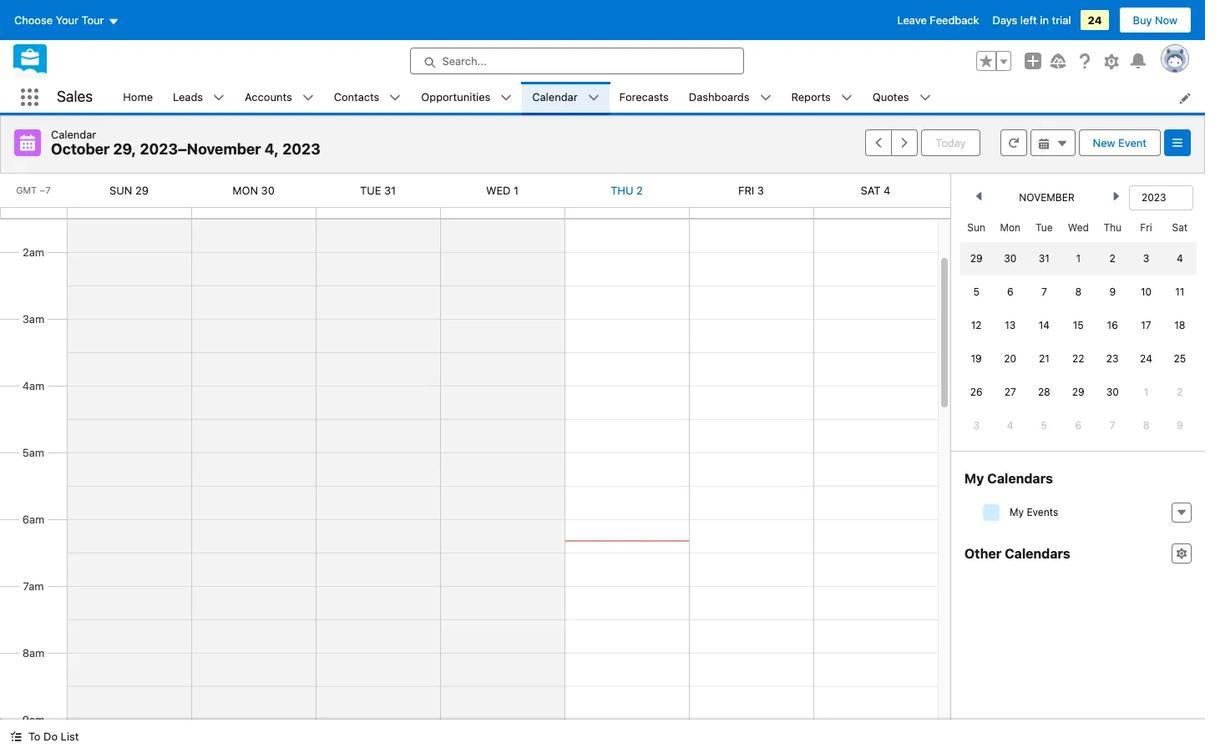 Task type: vqa. For each thing, say whether or not it's contained in the screenshot.
list containing Home
yes



Task type: locate. For each thing, give the bounding box(es) containing it.
list
[[113, 82, 1206, 113]]

tue 31
[[360, 184, 396, 197]]

now
[[1156, 13, 1178, 27]]

0 vertical spatial 24
[[1088, 13, 1103, 27]]

0 horizontal spatial 29
[[135, 184, 149, 197]]

calendar for calendar october 29, 2023–november 4, 2023
[[51, 128, 96, 141]]

6 up 13
[[1008, 286, 1014, 298]]

1 horizontal spatial 29
[[971, 252, 983, 265]]

text default image
[[213, 92, 225, 104], [302, 92, 314, 104], [588, 92, 600, 104], [760, 92, 772, 104], [920, 92, 931, 104], [1038, 138, 1050, 149], [1177, 507, 1188, 519], [1177, 548, 1188, 560]]

text default image inside accounts list item
[[302, 92, 314, 104]]

1 horizontal spatial 9
[[1177, 419, 1184, 432]]

1 vertical spatial fri
[[1141, 221, 1153, 234]]

1 vertical spatial 24
[[1141, 353, 1153, 365]]

29 down the 29,
[[135, 184, 149, 197]]

mon 30 button
[[232, 184, 275, 197]]

1 vertical spatial sat
[[1173, 221, 1188, 234]]

events
[[1027, 506, 1059, 519]]

calendar
[[533, 90, 578, 103], [51, 128, 96, 141]]

2 vertical spatial 3
[[974, 419, 980, 432]]

0 vertical spatial 1
[[514, 184, 519, 197]]

5am
[[22, 446, 44, 460]]

mon 30
[[232, 184, 275, 197]]

mon
[[232, 184, 258, 197], [1001, 221, 1021, 234]]

2 vertical spatial 30
[[1107, 386, 1120, 399]]

text default image for opportunities
[[501, 92, 512, 104]]

buy now
[[1134, 13, 1178, 27]]

leave feedback link
[[898, 13, 980, 27]]

1 vertical spatial 2
[[1110, 252, 1116, 265]]

calendar down sales
[[51, 128, 96, 141]]

my up hide items image
[[965, 471, 985, 486]]

29 down 22
[[1073, 386, 1085, 399]]

1 horizontal spatial 2
[[1110, 252, 1116, 265]]

group down days
[[977, 51, 1012, 71]]

3am
[[22, 312, 44, 326]]

to do list button
[[0, 720, 89, 754]]

trial
[[1052, 13, 1072, 27]]

text default image right the contacts in the top left of the page
[[390, 92, 401, 104]]

mon down november
[[1001, 221, 1021, 234]]

forecasts
[[620, 90, 669, 103]]

my
[[965, 471, 985, 486], [1010, 506, 1024, 519]]

2 horizontal spatial 2
[[1178, 386, 1184, 399]]

0 vertical spatial tue
[[360, 184, 381, 197]]

17
[[1142, 319, 1152, 332]]

7 up 14
[[1042, 286, 1048, 298]]

24
[[1088, 13, 1103, 27], [1141, 353, 1153, 365]]

24 down 17
[[1141, 353, 1153, 365]]

2
[[637, 184, 643, 197], [1110, 252, 1116, 265], [1178, 386, 1184, 399]]

1 horizontal spatial sat
[[1173, 221, 1188, 234]]

1 vertical spatial 3
[[1144, 252, 1150, 265]]

0 horizontal spatial 1
[[514, 184, 519, 197]]

0 horizontal spatial 3
[[758, 184, 765, 197]]

leads list item
[[163, 82, 235, 113]]

2023
[[283, 140, 321, 158]]

7
[[1042, 286, 1048, 298], [1110, 419, 1116, 432]]

thu 2
[[611, 184, 643, 197]]

1 vertical spatial 30
[[1005, 252, 1017, 265]]

1 vertical spatial wed
[[1068, 221, 1090, 234]]

0 vertical spatial fri
[[739, 184, 755, 197]]

0 vertical spatial wed
[[486, 184, 511, 197]]

24 right trial
[[1088, 13, 1103, 27]]

text default image inside 'quotes' list item
[[920, 92, 931, 104]]

28
[[1039, 386, 1051, 399]]

0 vertical spatial group
[[977, 51, 1012, 71]]

calendars up the 'my events'
[[988, 471, 1054, 486]]

7 down 23
[[1110, 419, 1116, 432]]

gmt
[[16, 185, 37, 196]]

1
[[514, 184, 519, 197], [1077, 252, 1081, 265], [1145, 386, 1149, 399]]

30
[[261, 184, 275, 197], [1005, 252, 1017, 265], [1107, 386, 1120, 399]]

thu for thu
[[1104, 221, 1122, 234]]

tour
[[82, 13, 104, 27]]

choose your tour
[[14, 13, 104, 27]]

calendar october 29, 2023–november 4, 2023
[[51, 128, 321, 158]]

0 horizontal spatial 4
[[884, 184, 891, 197]]

1 vertical spatial mon
[[1001, 221, 1021, 234]]

list containing home
[[113, 82, 1206, 113]]

2 vertical spatial 4
[[1008, 419, 1014, 432]]

text default image left to
[[10, 731, 22, 743]]

1 vertical spatial 5
[[1042, 419, 1048, 432]]

1 horizontal spatial wed
[[1068, 221, 1090, 234]]

1 horizontal spatial 31
[[1039, 252, 1050, 265]]

choose your tour button
[[13, 7, 120, 33]]

sun
[[110, 184, 132, 197], [968, 221, 986, 234]]

1 horizontal spatial 30
[[1005, 252, 1017, 265]]

text default image
[[390, 92, 401, 104], [501, 92, 512, 104], [841, 92, 853, 104], [1057, 138, 1068, 149], [10, 731, 22, 743]]

1 horizontal spatial 6
[[1076, 419, 1082, 432]]

0 horizontal spatial 5
[[974, 286, 980, 298]]

15
[[1074, 319, 1084, 332]]

0 horizontal spatial my
[[965, 471, 985, 486]]

13
[[1005, 319, 1016, 332]]

7am
[[23, 580, 44, 593]]

29
[[135, 184, 149, 197], [971, 252, 983, 265], [1073, 386, 1085, 399]]

0 vertical spatial calendar
[[533, 90, 578, 103]]

1 horizontal spatial my
[[1010, 506, 1024, 519]]

1 horizontal spatial 1
[[1077, 252, 1081, 265]]

wed
[[486, 184, 511, 197], [1068, 221, 1090, 234]]

0 horizontal spatial wed
[[486, 184, 511, 197]]

text default image inside contacts "list item"
[[390, 92, 401, 104]]

1 vertical spatial thu
[[1104, 221, 1122, 234]]

contacts
[[334, 90, 380, 103]]

thu for thu 2
[[611, 184, 634, 197]]

reports list item
[[782, 82, 863, 113]]

0 horizontal spatial thu
[[611, 184, 634, 197]]

4am
[[22, 379, 45, 393]]

0 vertical spatial sat
[[861, 184, 881, 197]]

0 vertical spatial 5
[[974, 286, 980, 298]]

calendar inside list item
[[533, 90, 578, 103]]

5 up 12
[[974, 286, 980, 298]]

29 up 12
[[971, 252, 983, 265]]

1 horizontal spatial thu
[[1104, 221, 1122, 234]]

0 vertical spatial 2
[[637, 184, 643, 197]]

text default image right reports
[[841, 92, 853, 104]]

quotes
[[873, 90, 910, 103]]

0 horizontal spatial fri
[[739, 184, 755, 197]]

0 horizontal spatial calendar
[[51, 128, 96, 141]]

1 vertical spatial 31
[[1039, 252, 1050, 265]]

0 horizontal spatial 2
[[637, 184, 643, 197]]

text default image left the calendar link
[[501, 92, 512, 104]]

1 horizontal spatial mon
[[1001, 221, 1021, 234]]

0 horizontal spatial mon
[[232, 184, 258, 197]]

text default image for contacts
[[390, 92, 401, 104]]

0 horizontal spatial sat
[[861, 184, 881, 197]]

1 horizontal spatial calendar
[[533, 90, 578, 103]]

wed 1
[[486, 184, 519, 197]]

calendar inside calendar october 29, 2023–november 4, 2023
[[51, 128, 96, 141]]

9 down 25
[[1177, 419, 1184, 432]]

0 vertical spatial 9
[[1110, 286, 1116, 298]]

text default image inside opportunities list item
[[501, 92, 512, 104]]

1 vertical spatial sun
[[968, 221, 986, 234]]

1 vertical spatial calendar
[[51, 128, 96, 141]]

30 down 23
[[1107, 386, 1120, 399]]

0 vertical spatial 6
[[1008, 286, 1014, 298]]

5 down the 28
[[1042, 419, 1048, 432]]

0 horizontal spatial 9
[[1110, 286, 1116, 298]]

1 vertical spatial 6
[[1076, 419, 1082, 432]]

contacts list item
[[324, 82, 411, 113]]

0 vertical spatial my
[[965, 471, 985, 486]]

1 horizontal spatial sun
[[968, 221, 986, 234]]

0 vertical spatial 4
[[884, 184, 891, 197]]

0 horizontal spatial 7
[[1042, 286, 1048, 298]]

0 vertical spatial calendars
[[988, 471, 1054, 486]]

3
[[758, 184, 765, 197], [1144, 252, 1150, 265], [974, 419, 980, 432]]

sat 4 button
[[861, 184, 891, 197]]

2 vertical spatial 29
[[1073, 386, 1085, 399]]

0 horizontal spatial tue
[[360, 184, 381, 197]]

0 vertical spatial thu
[[611, 184, 634, 197]]

fri
[[739, 184, 755, 197], [1141, 221, 1153, 234]]

group
[[977, 51, 1012, 71], [866, 130, 919, 156]]

2 vertical spatial 1
[[1145, 386, 1149, 399]]

grid
[[960, 214, 1197, 443]]

1 vertical spatial 4
[[1177, 252, 1184, 265]]

0 horizontal spatial 30
[[261, 184, 275, 197]]

calendars down the 'my events'
[[1005, 546, 1071, 562]]

18
[[1175, 319, 1186, 332]]

sun for sun 29
[[110, 184, 132, 197]]

today
[[936, 136, 966, 150]]

0 horizontal spatial 31
[[384, 184, 396, 197]]

sat
[[861, 184, 881, 197], [1173, 221, 1188, 234]]

0 vertical spatial sun
[[110, 184, 132, 197]]

text default image inside leads list item
[[213, 92, 225, 104]]

0 vertical spatial mon
[[232, 184, 258, 197]]

6 down 22
[[1076, 419, 1082, 432]]

0 horizontal spatial 8
[[1076, 286, 1082, 298]]

other calendars
[[965, 546, 1071, 562]]

2 horizontal spatial 29
[[1073, 386, 1085, 399]]

9 up 16
[[1110, 286, 1116, 298]]

to
[[28, 730, 41, 744]]

1 vertical spatial group
[[866, 130, 919, 156]]

text default image inside reports list item
[[841, 92, 853, 104]]

days left in trial
[[993, 13, 1072, 27]]

leads link
[[163, 82, 213, 113]]

today button
[[922, 130, 981, 156]]

30 down the 4, on the top left
[[261, 184, 275, 197]]

mon down the 2023–november
[[232, 184, 258, 197]]

group down quotes link
[[866, 130, 919, 156]]

tue
[[360, 184, 381, 197], [1036, 221, 1053, 234]]

1 horizontal spatial 7
[[1110, 419, 1116, 432]]

other
[[965, 546, 1002, 562]]

calendar down the search... button
[[533, 90, 578, 103]]

2 horizontal spatial 4
[[1177, 252, 1184, 265]]

search...
[[442, 54, 487, 68]]

1 vertical spatial calendars
[[1005, 546, 1071, 562]]

6
[[1008, 286, 1014, 298], [1076, 419, 1082, 432]]

dashboards link
[[679, 82, 760, 113]]

my right hide items image
[[1010, 506, 1024, 519]]

0 horizontal spatial sun
[[110, 184, 132, 197]]

31
[[384, 184, 396, 197], [1039, 252, 1050, 265]]

0 vertical spatial 8
[[1076, 286, 1082, 298]]

list
[[61, 730, 79, 744]]

4
[[884, 184, 891, 197], [1177, 252, 1184, 265], [1008, 419, 1014, 432]]

tue for tue 31
[[360, 184, 381, 197]]

quotes list item
[[863, 82, 941, 113]]

1 horizontal spatial tue
[[1036, 221, 1053, 234]]

30 up 13
[[1005, 252, 1017, 265]]

text default image inside calendar list item
[[588, 92, 600, 104]]

1 vertical spatial tue
[[1036, 221, 1053, 234]]

0 vertical spatial 30
[[261, 184, 275, 197]]

1 vertical spatial 8
[[1144, 419, 1150, 432]]

home link
[[113, 82, 163, 113]]

0 horizontal spatial 6
[[1008, 286, 1014, 298]]



Task type: describe. For each thing, give the bounding box(es) containing it.
25
[[1174, 353, 1187, 365]]

accounts list item
[[235, 82, 324, 113]]

sun 29
[[110, 184, 149, 197]]

sat for sat 4
[[861, 184, 881, 197]]

wed for wed 1
[[486, 184, 511, 197]]

sat 4
[[861, 184, 891, 197]]

event
[[1119, 136, 1147, 150]]

4,
[[265, 140, 279, 158]]

sun 29 button
[[110, 184, 149, 197]]

1 vertical spatial 1
[[1077, 252, 1081, 265]]

27
[[1005, 386, 1017, 399]]

29,
[[113, 140, 136, 158]]

hide items image
[[984, 505, 1000, 521]]

accounts link
[[235, 82, 302, 113]]

21
[[1039, 353, 1050, 365]]

1 vertical spatial 9
[[1177, 419, 1184, 432]]

my for my events
[[1010, 506, 1024, 519]]

16
[[1108, 319, 1119, 332]]

buy now button
[[1119, 7, 1192, 33]]

9am
[[22, 714, 45, 727]]

12
[[972, 319, 982, 332]]

20
[[1005, 353, 1017, 365]]

text default image left new
[[1057, 138, 1068, 149]]

sales
[[57, 88, 93, 105]]

reports
[[792, 90, 831, 103]]

wed for wed
[[1068, 221, 1090, 234]]

reports link
[[782, 82, 841, 113]]

leave
[[898, 13, 927, 27]]

2023–november
[[140, 140, 261, 158]]

1 vertical spatial 7
[[1110, 419, 1116, 432]]

fri for fri 3
[[739, 184, 755, 197]]

1 vertical spatial 29
[[971, 252, 983, 265]]

2 horizontal spatial 30
[[1107, 386, 1120, 399]]

1 horizontal spatial 3
[[974, 419, 980, 432]]

search... button
[[410, 48, 744, 74]]

text default image inside the to do list "button"
[[10, 731, 22, 743]]

accounts
[[245, 90, 292, 103]]

your
[[56, 13, 79, 27]]

dashboards
[[689, 90, 750, 103]]

text default image inside dashboards list item
[[760, 92, 772, 104]]

leads
[[173, 90, 203, 103]]

october
[[51, 140, 110, 158]]

1 horizontal spatial 24
[[1141, 353, 1153, 365]]

opportunities link
[[411, 82, 501, 113]]

1 horizontal spatial 8
[[1144, 419, 1150, 432]]

opportunities list item
[[411, 82, 523, 113]]

home
[[123, 90, 153, 103]]

sun for sun
[[968, 221, 986, 234]]

new
[[1094, 136, 1116, 150]]

0 vertical spatial 31
[[384, 184, 396, 197]]

23
[[1107, 353, 1119, 365]]

fri for fri
[[1141, 221, 1153, 234]]

0 horizontal spatial 24
[[1088, 13, 1103, 27]]

my calendars
[[965, 471, 1054, 486]]

19
[[971, 353, 982, 365]]

1 horizontal spatial group
[[977, 51, 1012, 71]]

2 horizontal spatial 3
[[1144, 252, 1150, 265]]

days
[[993, 13, 1018, 27]]

forecasts link
[[610, 82, 679, 113]]

14
[[1039, 319, 1050, 332]]

1 horizontal spatial 4
[[1008, 419, 1014, 432]]

leave feedback
[[898, 13, 980, 27]]

quotes link
[[863, 82, 920, 113]]

2am
[[23, 246, 44, 259]]

10
[[1141, 286, 1152, 298]]

choose
[[14, 13, 53, 27]]

do
[[44, 730, 58, 744]]

mon for mon
[[1001, 221, 1021, 234]]

new event
[[1094, 136, 1147, 150]]

buy
[[1134, 13, 1153, 27]]

0 vertical spatial 3
[[758, 184, 765, 197]]

november
[[1020, 191, 1075, 204]]

my for my calendars
[[965, 471, 985, 486]]

6am
[[22, 513, 45, 526]]

feedback
[[930, 13, 980, 27]]

calendar link
[[523, 82, 588, 113]]

tue 31 button
[[360, 184, 396, 197]]

fri 3
[[739, 184, 765, 197]]

22
[[1073, 353, 1085, 365]]

new event button
[[1079, 130, 1162, 156]]

0 vertical spatial 29
[[135, 184, 149, 197]]

calendars for other calendars
[[1005, 546, 1071, 562]]

1 horizontal spatial 5
[[1042, 419, 1048, 432]]

contacts link
[[324, 82, 390, 113]]

left
[[1021, 13, 1038, 27]]

−7
[[40, 185, 51, 196]]

grid containing sun
[[960, 214, 1197, 443]]

fri 3 button
[[739, 184, 765, 197]]

thu 2 button
[[611, 184, 643, 197]]

my events
[[1010, 506, 1059, 519]]

0 horizontal spatial group
[[866, 130, 919, 156]]

calendars for my calendars
[[988, 471, 1054, 486]]

text default image for reports
[[841, 92, 853, 104]]

11
[[1176, 286, 1185, 298]]

wed 1 button
[[486, 184, 519, 197]]

sat for sat
[[1173, 221, 1188, 234]]

dashboards list item
[[679, 82, 782, 113]]

calendar for calendar
[[533, 90, 578, 103]]

gmt −7
[[16, 185, 51, 196]]

in
[[1041, 13, 1049, 27]]

opportunities
[[421, 90, 491, 103]]

2 horizontal spatial 1
[[1145, 386, 1149, 399]]

mon for mon 30
[[232, 184, 258, 197]]

tue for tue
[[1036, 221, 1053, 234]]

calendar list item
[[523, 82, 610, 113]]

26
[[971, 386, 983, 399]]

to do list
[[28, 730, 79, 744]]

8am
[[22, 647, 45, 660]]

2 vertical spatial 2
[[1178, 386, 1184, 399]]



